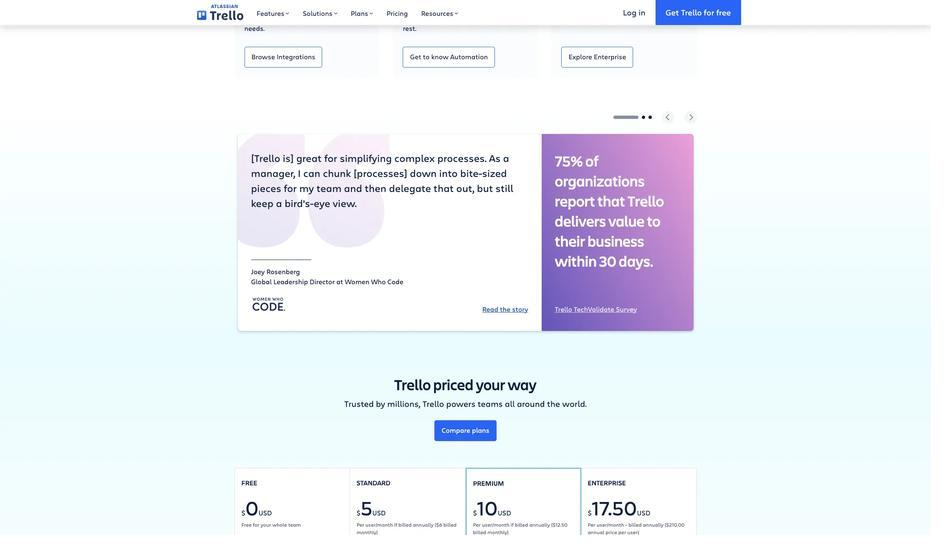 Task type: describe. For each thing, give the bounding box(es) containing it.
is]
[[283, 151, 294, 165]]

read
[[483, 305, 499, 314]]

for left free
[[704, 7, 715, 17]]

$ for 5
[[357, 509, 361, 517]]

connect the apps your team already uses into your trello workflow or add a power-up to fine-tune your specific needs.
[[245, 0, 367, 32]]

for left my
[[284, 181, 297, 195]]

into inside [trello is] great for simplifying complex processes. as a manager, i can chunk [processes] down into bite-sized pieces for my team and then delegate that out, but still keep a bird's-eye view.
[[439, 166, 458, 180]]

read the story
[[483, 305, 529, 314]]

that inside [trello is] great for simplifying complex processes. as a manager, i can chunk [processes] down into bite-sized pieces for my team and then delegate that out, but still keep a bird's-eye view.
[[434, 181, 454, 195]]

features
[[590, 4, 617, 12]]

browse integrations link
[[245, 47, 323, 68]]

get for get trello for free
[[666, 7, 680, 17]]

[processes]
[[354, 166, 408, 180]]

per for 5
[[357, 522, 364, 528]]

next image
[[685, 111, 697, 124]]

at
[[337, 277, 343, 286]]

billed down 10
[[473, 529, 487, 535]]

the inside trello priced your way trusted by millions, trello powers teams all around the world.
[[547, 398, 561, 410]]

report
[[555, 191, 596, 211]]

annually for 10
[[530, 522, 550, 528]]

power-
[[245, 14, 267, 22]]

i
[[298, 166, 301, 180]]

$ for 0
[[242, 509, 246, 517]]

explore enterprise
[[569, 52, 627, 61]]

$ 10 usd per user/month if billed annually ($12.50 billed monthly)
[[473, 495, 568, 535]]

board.
[[422, 4, 442, 12]]

work
[[486, 4, 502, 12]]

apps
[[284, 0, 300, 2]]

the right let
[[472, 14, 483, 22]]

explore enterprise link
[[562, 47, 634, 68]]

tool
[[614, 0, 627, 2]]

free inside the $ 0 usd free for your whole team
[[242, 522, 252, 528]]

tune
[[300, 14, 314, 22]]

get trello for free
[[666, 7, 731, 17]]

teams inside trello priced your way trusted by millions, trello powers teams all around the world.
[[478, 398, 503, 410]]

usd for 0
[[259, 509, 272, 517]]

($6
[[435, 522, 442, 528]]

joey rosenberg global leadership director at women who code
[[251, 267, 404, 286]]

user/month for 10
[[482, 522, 510, 528]]

pieces
[[251, 181, 281, 195]]

eye
[[314, 196, 330, 210]]

delegate
[[389, 181, 431, 195]]

all
[[505, 398, 515, 410]]

plans
[[351, 9, 368, 18]]

standard
[[357, 479, 391, 487]]

needed
[[659, 4, 682, 12]]

user/month for 5
[[366, 522, 393, 528]]

world.
[[563, 398, 587, 410]]

automation
[[451, 52, 488, 61]]

for inside the $ 0 usd free for your whole team
[[253, 522, 260, 528]]

add
[[349, 4, 361, 12]]

trello inside the connect the apps your team already uses into your trello workflow or add a power-up to fine-tune your specific needs.
[[290, 4, 308, 12]]

powers
[[447, 398, 476, 410]]

every
[[508, 0, 524, 2]]

get to know automation
[[410, 52, 488, 61]]

features button
[[250, 0, 296, 25]]

per
[[619, 529, 627, 535]]

if for 5
[[394, 522, 398, 528]]

billed for 5
[[399, 522, 412, 528]]

way
[[508, 375, 537, 395]]

survey
[[616, 305, 637, 314]]

keep
[[251, 196, 274, 210]]

for up chunk
[[324, 151, 338, 165]]

workflow
[[309, 4, 339, 12]]

great
[[296, 151, 322, 165]]

global
[[251, 277, 272, 286]]

1 free from the top
[[242, 479, 258, 487]]

business
[[588, 231, 645, 251]]

per for 10
[[473, 522, 481, 528]]

priced
[[434, 375, 474, 395]]

your inside trello priced your way trusted by millions, trello powers teams all around the world.
[[476, 375, 506, 395]]

specific
[[332, 14, 355, 22]]

of
[[586, 151, 599, 171]]

bite-
[[461, 166, 483, 180]]

resources button
[[415, 0, 465, 25]]

whole
[[272, 522, 287, 528]]

log in
[[623, 7, 646, 17]]

user)
[[628, 529, 640, 535]]

is
[[470, 0, 476, 2]]

trello inside 75% of organizations report that trello delivers value to their business within 30 days.
[[628, 191, 665, 211]]

teams inside the productivity tool teams love, paired with the features and security needed for scale.
[[628, 0, 648, 2]]

the down is
[[474, 4, 484, 12]]

a inside the connect the apps your team already uses into your trello workflow or add a power-up to fine-tune your specific needs.
[[363, 4, 367, 12]]

75% of organizations report that trello delivers value to their business within 30 days.
[[555, 151, 665, 271]]

that inside no-code automation is built into every trello board. focus on the work that matters most and let the robots do the rest.
[[503, 4, 517, 12]]

0
[[246, 495, 259, 521]]

monthly) for 10
[[488, 529, 509, 535]]

enterprise inside "link"
[[594, 52, 627, 61]]

trusted
[[345, 398, 374, 410]]

integrations
[[277, 52, 315, 61]]

their
[[555, 231, 586, 251]]

previous image
[[662, 111, 675, 124]]

1 vertical spatial a
[[503, 151, 510, 165]]

into inside no-code automation is built into every trello board. focus on the work that matters most and let the robots do the rest.
[[493, 0, 506, 2]]

features
[[257, 9, 285, 18]]

your inside the $ 0 usd free for your whole team
[[261, 522, 271, 528]]

pricing link
[[380, 0, 415, 25]]

plans
[[472, 426, 490, 435]]

millions,
[[388, 398, 421, 410]]

1 horizontal spatial to
[[423, 52, 430, 61]]

for inside the productivity tool teams love, paired with the features and security needed for scale.
[[562, 14, 571, 22]]

already
[[336, 0, 359, 2]]

billed for 10
[[515, 522, 528, 528]]

17.50
[[592, 495, 637, 521]]

usd for 10
[[498, 509, 511, 517]]

to inside 75% of organizations report that trello delivers value to their business within 30 days.
[[648, 211, 661, 231]]

$ 0 usd free for your whole team
[[242, 495, 301, 528]]

10
[[477, 495, 498, 521]]

compare plans link
[[435, 420, 497, 441]]

($12.50
[[552, 522, 568, 528]]



Task type: vqa. For each thing, say whether or not it's contained in the screenshot.
collaboration at the bottom left of the page
no



Task type: locate. For each thing, give the bounding box(es) containing it.
in
[[639, 7, 646, 17]]

into
[[493, 0, 506, 2], [261, 4, 273, 12], [439, 166, 458, 180]]

$ inside the $ 0 usd free for your whole team
[[242, 509, 246, 517]]

trello techvalidate survey
[[555, 305, 637, 314]]

that down the every
[[503, 4, 517, 12]]

1 user/month from the left
[[366, 522, 393, 528]]

know
[[432, 52, 449, 61]]

into up up
[[261, 4, 273, 12]]

solutions button
[[296, 0, 344, 25]]

my
[[300, 181, 314, 195]]

into inside the connect the apps your team already uses into your trello workflow or add a power-up to fine-tune your specific needs.
[[261, 4, 273, 12]]

a right as
[[503, 151, 510, 165]]

per inside $ 17.50 usd per user/month - billed annually ($210.00 annual price per user)
[[588, 522, 596, 528]]

your down workflow at the top left
[[316, 14, 330, 22]]

and inside the productivity tool teams love, paired with the features and security needed for scale.
[[618, 4, 630, 12]]

team up "eye"
[[317, 181, 342, 195]]

0 vertical spatial enterprise
[[594, 52, 627, 61]]

0 horizontal spatial annually
[[413, 522, 434, 528]]

team inside the connect the apps your team already uses into your trello workflow or add a power-up to fine-tune your specific needs.
[[317, 0, 334, 2]]

can
[[304, 166, 321, 180]]

and inside no-code automation is built into every trello board. focus on the work that matters most and let the robots do the rest.
[[448, 14, 460, 22]]

annually left ($210.00
[[643, 522, 664, 528]]

$ inside $ 17.50 usd per user/month - billed annually ($210.00 annual price per user)
[[588, 509, 592, 517]]

1 horizontal spatial if
[[511, 522, 514, 528]]

user/month inside $ 10 usd per user/month if billed annually ($12.50 billed monthly)
[[482, 522, 510, 528]]

1 if from the left
[[394, 522, 398, 528]]

0 vertical spatial get
[[666, 7, 680, 17]]

within
[[555, 251, 597, 271]]

the
[[562, 0, 573, 2]]

teams left the all
[[478, 398, 503, 410]]

built
[[477, 0, 492, 2]]

1 horizontal spatial per
[[473, 522, 481, 528]]

browse
[[252, 52, 275, 61]]

0 horizontal spatial teams
[[478, 398, 503, 410]]

1 vertical spatial team
[[317, 181, 342, 195]]

1 vertical spatial get
[[410, 52, 422, 61]]

the right do
[[516, 14, 527, 22]]

2 horizontal spatial user/month
[[597, 522, 625, 528]]

trello techvalidate survey link
[[555, 305, 637, 314]]

3 usd from the left
[[498, 509, 511, 517]]

1 vertical spatial and
[[448, 14, 460, 22]]

billed right ($6
[[444, 522, 457, 528]]

billed for 17.50
[[629, 522, 642, 528]]

to right up
[[277, 14, 284, 22]]

joey
[[251, 267, 265, 276]]

annually inside $ 5 usd per user/month if billed annually ($6 billed monthly)
[[413, 522, 434, 528]]

get left know
[[410, 52, 422, 61]]

0 vertical spatial free
[[242, 479, 258, 487]]

per inside $ 5 usd per user/month if billed annually ($6 billed monthly)
[[357, 522, 364, 528]]

1 horizontal spatial into
[[439, 166, 458, 180]]

per down the 5
[[357, 522, 364, 528]]

user/month for 17.50
[[597, 522, 625, 528]]

1 horizontal spatial and
[[448, 14, 460, 22]]

organizations
[[555, 171, 645, 191]]

monthly) inside $ 5 usd per user/month if billed annually ($6 billed monthly)
[[357, 529, 378, 535]]

30
[[600, 251, 617, 271]]

robots
[[484, 14, 505, 22]]

2 horizontal spatial to
[[648, 211, 661, 231]]

1 horizontal spatial get
[[666, 7, 680, 17]]

premium
[[473, 479, 504, 488]]

atlassian trello image
[[197, 5, 243, 20]]

$
[[242, 509, 246, 517], [357, 509, 361, 517], [473, 509, 477, 517], [588, 509, 592, 517]]

rosenberg
[[267, 267, 300, 276]]

who
[[371, 277, 386, 286]]

team inside [trello is] great for simplifying complex processes. as a manager, i can chunk [processes] down into bite-sized pieces for my team and then delegate that out, but still keep a bird's-eye view.
[[317, 181, 342, 195]]

your left whole
[[261, 522, 271, 528]]

75%
[[555, 151, 583, 171]]

log in link
[[613, 0, 656, 25]]

2 horizontal spatial into
[[493, 0, 506, 2]]

0 horizontal spatial per
[[357, 522, 364, 528]]

usd inside $ 17.50 usd per user/month - billed annually ($210.00 annual price per user)
[[637, 509, 651, 517]]

automation
[[431, 0, 469, 2]]

view.
[[333, 196, 357, 210]]

billed inside $ 17.50 usd per user/month - billed annually ($210.00 annual price per user)
[[629, 522, 642, 528]]

annually for 5
[[413, 522, 434, 528]]

($210.00
[[665, 522, 685, 528]]

monthly) inside $ 10 usd per user/month if billed annually ($12.50 billed monthly)
[[488, 529, 509, 535]]

annually inside $ 10 usd per user/month if billed annually ($12.50 billed monthly)
[[530, 522, 550, 528]]

user/month down the 5
[[366, 522, 393, 528]]

0 horizontal spatial and
[[344, 181, 362, 195]]

1 monthly) from the left
[[357, 529, 378, 535]]

if inside $ 5 usd per user/month if billed annually ($6 billed monthly)
[[394, 522, 398, 528]]

0 vertical spatial teams
[[628, 0, 648, 2]]

love,
[[650, 0, 664, 2]]

2 vertical spatial a
[[276, 196, 282, 210]]

per up annual
[[588, 522, 596, 528]]

2 user/month from the left
[[482, 522, 510, 528]]

out,
[[457, 181, 475, 195]]

the up the features at the left of the page
[[272, 0, 283, 2]]

0 horizontal spatial to
[[277, 14, 284, 22]]

do
[[506, 14, 515, 22]]

user/month inside $ 17.50 usd per user/month - billed annually ($210.00 annual price per user)
[[597, 522, 625, 528]]

annually left ($6
[[413, 522, 434, 528]]

and inside [trello is] great for simplifying complex processes. as a manager, i can chunk [processes] down into bite-sized pieces for my team and then delegate that out, but still keep a bird's-eye view.
[[344, 181, 362, 195]]

no-code automation is built into every trello board. focus on the work that matters most and let the robots do the rest.
[[403, 0, 527, 32]]

2 horizontal spatial and
[[618, 4, 630, 12]]

to left know
[[423, 52, 430, 61]]

1 horizontal spatial a
[[363, 4, 367, 12]]

fine-
[[286, 14, 300, 22]]

compare
[[442, 426, 471, 435]]

4 usd from the left
[[637, 509, 651, 517]]

1 horizontal spatial teams
[[628, 0, 648, 2]]

0 horizontal spatial a
[[276, 196, 282, 210]]

2 monthly) from the left
[[488, 529, 509, 535]]

connect
[[245, 0, 270, 2]]

1 $ from the left
[[242, 509, 246, 517]]

1 vertical spatial teams
[[478, 398, 503, 410]]

team right whole
[[288, 522, 301, 528]]

the up 'scale.'
[[578, 4, 589, 12]]

0 horizontal spatial user/month
[[366, 522, 393, 528]]

$ inside $ 10 usd per user/month if billed annually ($12.50 billed monthly)
[[473, 509, 477, 517]]

1 vertical spatial free
[[242, 522, 252, 528]]

if for 10
[[511, 522, 514, 528]]

usd inside $ 5 usd per user/month if billed annually ($6 billed monthly)
[[373, 509, 386, 517]]

2 vertical spatial team
[[288, 522, 301, 528]]

to right 'value'
[[648, 211, 661, 231]]

annually left ($12.50
[[530, 522, 550, 528]]

1 horizontal spatial user/month
[[482, 522, 510, 528]]

free down 0
[[242, 522, 252, 528]]

user/month up price
[[597, 522, 625, 528]]

but
[[477, 181, 493, 195]]

complex
[[395, 151, 435, 165]]

billed left ($6
[[399, 522, 412, 528]]

on
[[464, 4, 472, 12]]

0 vertical spatial to
[[277, 14, 284, 22]]

1 horizontal spatial monthly)
[[488, 529, 509, 535]]

with
[[562, 4, 576, 12]]

1 vertical spatial enterprise
[[588, 479, 626, 487]]

monthly)
[[357, 529, 378, 535], [488, 529, 509, 535]]

that left out,
[[434, 181, 454, 195]]

annual
[[588, 529, 605, 535]]

that inside 75% of organizations report that trello delivers value to their business within 30 days.
[[598, 191, 626, 211]]

$ for 17.50
[[588, 509, 592, 517]]

up
[[267, 14, 276, 22]]

the left "world."
[[547, 398, 561, 410]]

per for 17.50
[[588, 522, 596, 528]]

your down apps
[[275, 4, 289, 12]]

free up 0
[[242, 479, 258, 487]]

3 user/month from the left
[[597, 522, 625, 528]]

2 horizontal spatial that
[[598, 191, 626, 211]]

-
[[626, 522, 628, 528]]

into down processes.
[[439, 166, 458, 180]]

focus
[[444, 4, 462, 12]]

as
[[490, 151, 501, 165]]

or
[[341, 4, 347, 12]]

needs.
[[245, 24, 265, 32]]

3 annually from the left
[[643, 522, 664, 528]]

1 per from the left
[[357, 522, 364, 528]]

team inside the $ 0 usd free for your whole team
[[288, 522, 301, 528]]

0 vertical spatial a
[[363, 4, 367, 12]]

1 usd from the left
[[259, 509, 272, 517]]

manager,
[[251, 166, 295, 180]]

chunk
[[323, 166, 351, 180]]

2 horizontal spatial a
[[503, 151, 510, 165]]

1 horizontal spatial that
[[503, 4, 517, 12]]

2 per from the left
[[473, 522, 481, 528]]

2 vertical spatial into
[[439, 166, 458, 180]]

your up the all
[[476, 375, 506, 395]]

get inside get to know automation link
[[410, 52, 422, 61]]

usd inside $ 10 usd per user/month if billed annually ($12.50 billed monthly)
[[498, 509, 511, 517]]

1 annually from the left
[[413, 522, 434, 528]]

per inside $ 10 usd per user/month if billed annually ($12.50 billed monthly)
[[473, 522, 481, 528]]

if
[[394, 522, 398, 528], [511, 522, 514, 528]]

let
[[462, 14, 470, 22]]

0 vertical spatial into
[[493, 0, 506, 2]]

usd for 17.50
[[637, 509, 651, 517]]

0 vertical spatial and
[[618, 4, 630, 12]]

enterprise right the 'explore'
[[594, 52, 627, 61]]

billed up user)
[[629, 522, 642, 528]]

monthly) down the 5
[[357, 529, 378, 535]]

[trello is] great for simplifying complex processes. as a manager, i can chunk [processes] down into bite-sized pieces for my team and then delegate that out, but still keep a bird's-eye view.
[[251, 151, 514, 210]]

2 vertical spatial to
[[648, 211, 661, 231]]

that right report
[[598, 191, 626, 211]]

usd for 5
[[373, 509, 386, 517]]

2 horizontal spatial per
[[588, 522, 596, 528]]

for down 0
[[253, 522, 260, 528]]

annually for 17.50
[[643, 522, 664, 528]]

get to know automation link
[[403, 47, 495, 68]]

1 horizontal spatial annually
[[530, 522, 550, 528]]

$ 5 usd per user/month if billed annually ($6 billed monthly)
[[357, 495, 457, 535]]

still
[[496, 181, 514, 195]]

get down paired
[[666, 7, 680, 17]]

2 vertical spatial and
[[344, 181, 362, 195]]

5
[[361, 495, 373, 521]]

and
[[618, 4, 630, 12], [448, 14, 460, 22], [344, 181, 362, 195]]

1 vertical spatial to
[[423, 52, 430, 61]]

0 horizontal spatial monthly)
[[357, 529, 378, 535]]

simplifying
[[340, 151, 392, 165]]

trello inside no-code automation is built into every trello board. focus on the work that matters most and let the robots do the rest.
[[403, 4, 421, 12]]

days.
[[619, 251, 654, 271]]

plans button
[[344, 0, 380, 25]]

4 $ from the left
[[588, 509, 592, 517]]

code
[[388, 277, 404, 286]]

2 horizontal spatial annually
[[643, 522, 664, 528]]

into up work
[[493, 0, 506, 2]]

1 vertical spatial into
[[261, 4, 273, 12]]

2 usd from the left
[[373, 509, 386, 517]]

team up workflow at the top left
[[317, 0, 334, 2]]

0 vertical spatial team
[[317, 0, 334, 2]]

0 horizontal spatial get
[[410, 52, 422, 61]]

code
[[414, 0, 430, 2]]

most
[[430, 14, 447, 22]]

2 if from the left
[[511, 522, 514, 528]]

2 annually from the left
[[530, 522, 550, 528]]

enterprise up 17.50 on the right
[[588, 479, 626, 487]]

3 $ from the left
[[473, 509, 477, 517]]

a right add
[[363, 4, 367, 12]]

by
[[376, 398, 385, 410]]

paired
[[666, 0, 686, 2]]

$ inside $ 5 usd per user/month if billed annually ($6 billed monthly)
[[357, 509, 361, 517]]

teams up security
[[628, 0, 648, 2]]

user/month down 10
[[482, 522, 510, 528]]

0 horizontal spatial that
[[434, 181, 454, 195]]

resources
[[421, 9, 454, 18]]

annually inside $ 17.50 usd per user/month - billed annually ($210.00 annual price per user)
[[643, 522, 664, 528]]

to
[[277, 14, 284, 22], [423, 52, 430, 61], [648, 211, 661, 231]]

user/month
[[366, 522, 393, 528], [482, 522, 510, 528], [597, 522, 625, 528]]

2 free from the top
[[242, 522, 252, 528]]

free
[[242, 479, 258, 487], [242, 522, 252, 528]]

monthly) for 5
[[357, 529, 378, 535]]

browse integrations
[[252, 52, 315, 61]]

per down 10
[[473, 522, 481, 528]]

the left story
[[500, 305, 511, 314]]

per
[[357, 522, 364, 528], [473, 522, 481, 528], [588, 522, 596, 528]]

security
[[632, 4, 657, 12]]

usd
[[259, 509, 272, 517], [373, 509, 386, 517], [498, 509, 511, 517], [637, 509, 651, 517]]

get trello for free link
[[656, 0, 742, 25]]

if inside $ 10 usd per user/month if billed annually ($12.50 billed monthly)
[[511, 522, 514, 528]]

trello priced your way trusted by millions, trello powers teams all around the world.
[[345, 375, 587, 410]]

the inside the connect the apps your team already uses into your trello workflow or add a power-up to fine-tune your specific needs.
[[272, 0, 283, 2]]

and down the "tool"
[[618, 4, 630, 12]]

and down focus
[[448, 14, 460, 22]]

techvalidate
[[574, 305, 615, 314]]

matters
[[403, 14, 428, 22]]

$ for 10
[[473, 509, 477, 517]]

and up view.
[[344, 181, 362, 195]]

for down with
[[562, 14, 571, 22]]

a right keep at the left top of the page
[[276, 196, 282, 210]]

2 $ from the left
[[357, 509, 361, 517]]

leadership
[[274, 277, 308, 286]]

that
[[503, 4, 517, 12], [434, 181, 454, 195], [598, 191, 626, 211]]

get for get to know automation
[[410, 52, 422, 61]]

to inside the connect the apps your team already uses into your trello workflow or add a power-up to fine-tune your specific needs.
[[277, 14, 284, 22]]

pricing
[[387, 9, 408, 18]]

monthly) down 10
[[488, 529, 509, 535]]

usd inside the $ 0 usd free for your whole team
[[259, 509, 272, 517]]

user/month inside $ 5 usd per user/month if billed annually ($6 billed monthly)
[[366, 522, 393, 528]]

the productivity tool teams love, paired with the features and security needed for scale.
[[562, 0, 686, 22]]

0 horizontal spatial if
[[394, 522, 398, 528]]

your up solutions
[[302, 0, 316, 2]]

get inside the get trello for free link
[[666, 7, 680, 17]]

the inside the productivity tool teams love, paired with the features and security needed for scale.
[[578, 4, 589, 12]]

billed left ($12.50
[[515, 522, 528, 528]]

0 horizontal spatial into
[[261, 4, 273, 12]]

3 per from the left
[[588, 522, 596, 528]]



